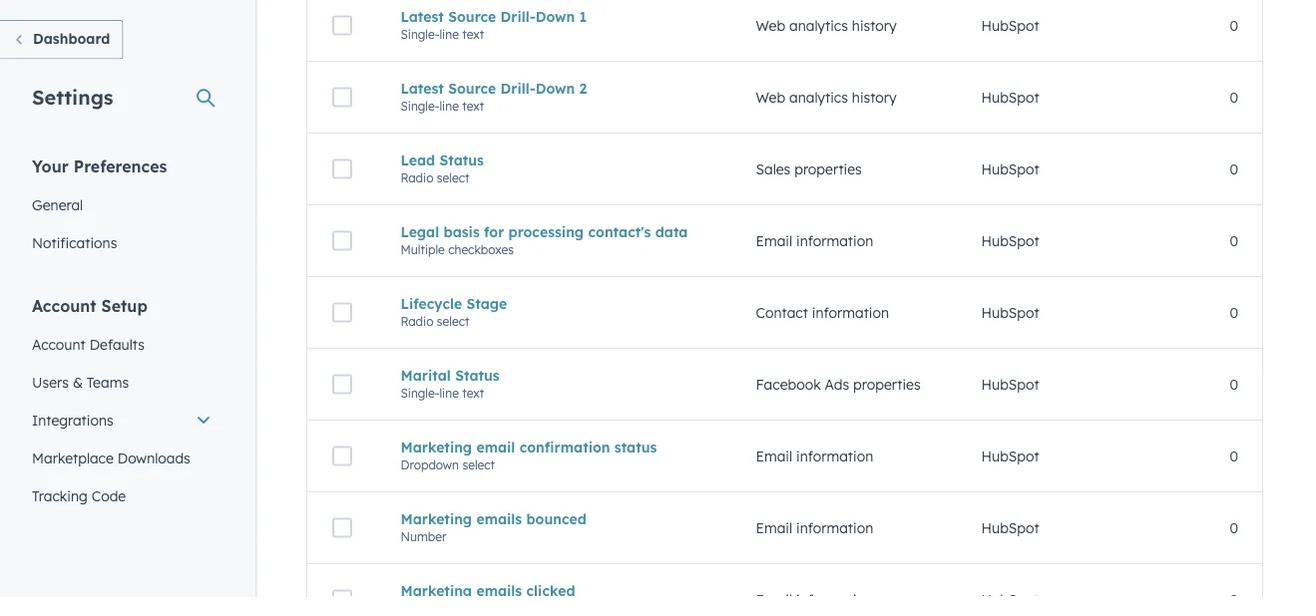 Task type: locate. For each thing, give the bounding box(es) containing it.
down for 1
[[536, 8, 575, 25]]

0 vertical spatial line
[[440, 27, 459, 42]]

0 vertical spatial source
[[448, 8, 496, 25]]

drill- inside latest source drill-down 2 single-line text
[[501, 80, 536, 97]]

radio down lifecycle
[[401, 314, 434, 329]]

1 drill- from the top
[[501, 8, 536, 25]]

hubspot for marketing email confirmation status
[[982, 448, 1040, 465]]

teams
[[87, 374, 129, 391]]

2 vertical spatial line
[[440, 386, 459, 401]]

select down email
[[462, 458, 495, 473]]

marketing
[[401, 439, 472, 456], [401, 511, 472, 528]]

1 vertical spatial text
[[462, 99, 484, 114]]

status
[[615, 439, 657, 456]]

radio inside 'lead status radio select'
[[401, 170, 434, 185]]

properties right sales
[[795, 160, 862, 178]]

marketing emails bounced number
[[401, 511, 587, 545]]

0 vertical spatial latest
[[401, 8, 444, 25]]

analytics
[[789, 17, 848, 34], [789, 89, 848, 106]]

text inside latest source drill-down 2 single-line text
[[462, 99, 484, 114]]

1 web from the top
[[756, 17, 785, 34]]

0 vertical spatial drill-
[[501, 8, 536, 25]]

hubspot for legal basis for processing contact's data
[[982, 232, 1040, 250]]

single- for latest source drill-down 1
[[401, 27, 440, 42]]

account setup element
[[20, 295, 224, 591]]

notifications link
[[20, 224, 224, 262]]

1 vertical spatial single-
[[401, 99, 440, 114]]

drill-
[[501, 8, 536, 25], [501, 80, 536, 97]]

1 down from the top
[[536, 8, 575, 25]]

lifecycle
[[401, 295, 462, 313]]

8 hubspot from the top
[[982, 520, 1040, 537]]

1 web analytics history from the top
[[756, 17, 897, 34]]

email for marketing emails bounced
[[756, 520, 793, 537]]

hubspot for lead status
[[982, 160, 1040, 178]]

hubspot for latest source drill-down 1
[[982, 17, 1040, 34]]

1 vertical spatial history
[[852, 89, 897, 106]]

select up basis
[[437, 170, 469, 185]]

line inside 'latest source drill-down 1 single-line text'
[[440, 27, 459, 42]]

web for latest source drill-down 2
[[756, 89, 785, 106]]

marketplace downloads link
[[20, 440, 224, 478]]

down for 2
[[536, 80, 575, 97]]

text inside the marital status single-line text
[[462, 386, 484, 401]]

your preferences element
[[20, 155, 224, 262]]

1 vertical spatial properties
[[853, 376, 921, 393]]

radio
[[401, 170, 434, 185], [401, 314, 434, 329]]

1 hubspot from the top
[[982, 17, 1040, 34]]

0 vertical spatial radio
[[401, 170, 434, 185]]

dashboard
[[33, 30, 110, 47]]

0 vertical spatial account
[[32, 296, 96, 316]]

drill- left 2
[[501, 80, 536, 97]]

single- down marital
[[401, 386, 440, 401]]

1 0 from the top
[[1230, 17, 1239, 34]]

2 radio from the top
[[401, 314, 434, 329]]

3 hubspot from the top
[[982, 160, 1040, 178]]

source for latest source drill-down 2
[[448, 80, 496, 97]]

1 vertical spatial web
[[756, 89, 785, 106]]

web analytics history for latest source drill-down 1
[[756, 17, 897, 34]]

3 text from the top
[[462, 386, 484, 401]]

source
[[448, 8, 496, 25], [448, 80, 496, 97]]

status right marital
[[455, 367, 500, 384]]

0 for marketing emails bounced
[[1230, 520, 1239, 537]]

stage
[[466, 295, 507, 313]]

account for account defaults
[[32, 336, 86, 353]]

marketing up number at left bottom
[[401, 511, 472, 528]]

0 vertical spatial single-
[[401, 27, 440, 42]]

information
[[796, 232, 874, 250], [812, 304, 889, 322], [796, 448, 874, 465], [796, 520, 874, 537]]

1 vertical spatial status
[[455, 367, 500, 384]]

1 vertical spatial email
[[756, 448, 793, 465]]

1 latest from the top
[[401, 8, 444, 25]]

1 account from the top
[[32, 296, 96, 316]]

2 web analytics history from the top
[[756, 89, 897, 106]]

latest for latest source drill-down 2
[[401, 80, 444, 97]]

line
[[440, 27, 459, 42], [440, 99, 459, 114], [440, 386, 459, 401]]

source down 'latest source drill-down 1 single-line text'
[[448, 80, 496, 97]]

latest inside 'latest source drill-down 1 single-line text'
[[401, 8, 444, 25]]

status
[[440, 151, 484, 169], [455, 367, 500, 384]]

single- inside 'latest source drill-down 1 single-line text'
[[401, 27, 440, 42]]

line for latest source drill-down 2
[[440, 99, 459, 114]]

radio down lead
[[401, 170, 434, 185]]

status inside the marital status single-line text
[[455, 367, 500, 384]]

marketing up dropdown
[[401, 439, 472, 456]]

1 vertical spatial email information
[[756, 448, 874, 465]]

single- for latest source drill-down 2
[[401, 99, 440, 114]]

8 0 from the top
[[1230, 520, 1239, 537]]

notifications
[[32, 234, 117, 252]]

information for marketing emails bounced
[[796, 520, 874, 537]]

source inside 'latest source drill-down 1 single-line text'
[[448, 8, 496, 25]]

account
[[32, 296, 96, 316], [32, 336, 86, 353]]

6 0 from the top
[[1230, 376, 1239, 393]]

0 vertical spatial history
[[852, 17, 897, 34]]

down inside latest source drill-down 2 single-line text
[[536, 80, 575, 97]]

sales properties
[[756, 160, 862, 178]]

down left "1"
[[536, 8, 575, 25]]

latest source drill-down 2 single-line text
[[401, 80, 587, 114]]

2 marketing from the top
[[401, 511, 472, 528]]

3 0 from the top
[[1230, 160, 1239, 178]]

email for legal basis for processing contact's data
[[756, 232, 793, 250]]

down
[[536, 8, 575, 25], [536, 80, 575, 97]]

1 vertical spatial analytics
[[789, 89, 848, 106]]

single- up latest source drill-down 2 single-line text
[[401, 27, 440, 42]]

email
[[756, 232, 793, 250], [756, 448, 793, 465], [756, 520, 793, 537]]

email information for marketing email confirmation status
[[756, 448, 874, 465]]

source inside latest source drill-down 2 single-line text
[[448, 80, 496, 97]]

information for marketing email confirmation status
[[796, 448, 874, 465]]

down left 2
[[536, 80, 575, 97]]

lead status radio select
[[401, 151, 484, 185]]

2 account from the top
[[32, 336, 86, 353]]

1 vertical spatial down
[[536, 80, 575, 97]]

2 single- from the top
[[401, 99, 440, 114]]

1 text from the top
[[462, 27, 484, 42]]

2 vertical spatial email information
[[756, 520, 874, 537]]

0 vertical spatial select
[[437, 170, 469, 185]]

0 for lifecycle stage
[[1230, 304, 1239, 322]]

select down lifecycle
[[437, 314, 469, 329]]

latest for latest source drill-down 1
[[401, 8, 444, 25]]

account up users
[[32, 336, 86, 353]]

1 radio from the top
[[401, 170, 434, 185]]

checkboxes
[[448, 242, 514, 257]]

marketing inside the "marketing emails bounced number"
[[401, 511, 472, 528]]

2 line from the top
[[440, 99, 459, 114]]

2 vertical spatial text
[[462, 386, 484, 401]]

1 marketing from the top
[[401, 439, 472, 456]]

ads
[[825, 376, 849, 393]]

1 single- from the top
[[401, 27, 440, 42]]

integrations
[[32, 412, 113, 429]]

status right lead
[[440, 151, 484, 169]]

radio inside lifecycle stage radio select
[[401, 314, 434, 329]]

2 down from the top
[[536, 80, 575, 97]]

emails
[[476, 511, 522, 528]]

2 web from the top
[[756, 89, 785, 106]]

0 vertical spatial text
[[462, 27, 484, 42]]

text
[[462, 27, 484, 42], [462, 99, 484, 114], [462, 386, 484, 401]]

marketing inside marketing email confirmation status dropdown select
[[401, 439, 472, 456]]

users
[[32, 374, 69, 391]]

source up latest source drill-down 2 single-line text
[[448, 8, 496, 25]]

text for latest source drill-down 1
[[462, 27, 484, 42]]

0 for marital status
[[1230, 376, 1239, 393]]

properties right "ads" at the bottom of page
[[853, 376, 921, 393]]

your preferences
[[32, 156, 167, 176]]

latest source drill-down 1 single-line text
[[401, 8, 587, 42]]

contact
[[756, 304, 808, 322]]

0 vertical spatial web analytics history
[[756, 17, 897, 34]]

2 history from the top
[[852, 89, 897, 106]]

marital status button
[[401, 367, 708, 384]]

basis
[[444, 223, 480, 241]]

single-
[[401, 27, 440, 42], [401, 99, 440, 114], [401, 386, 440, 401]]

3 email information from the top
[[756, 520, 874, 537]]

defaults
[[90, 336, 145, 353]]

single- inside latest source drill-down 2 single-line text
[[401, 99, 440, 114]]

2 0 from the top
[[1230, 89, 1239, 106]]

line down marital
[[440, 386, 459, 401]]

1 vertical spatial select
[[437, 314, 469, 329]]

1 line from the top
[[440, 27, 459, 42]]

select inside marketing email confirmation status dropdown select
[[462, 458, 495, 473]]

2 text from the top
[[462, 99, 484, 114]]

marketplace
[[32, 450, 114, 467]]

0 vertical spatial email
[[756, 232, 793, 250]]

3 line from the top
[[440, 386, 459, 401]]

2 vertical spatial single-
[[401, 386, 440, 401]]

0
[[1230, 17, 1239, 34], [1230, 89, 1239, 106], [1230, 160, 1239, 178], [1230, 232, 1239, 250], [1230, 304, 1239, 322], [1230, 376, 1239, 393], [1230, 448, 1239, 465], [1230, 520, 1239, 537]]

preferences
[[74, 156, 167, 176]]

select
[[437, 170, 469, 185], [437, 314, 469, 329], [462, 458, 495, 473]]

1 vertical spatial radio
[[401, 314, 434, 329]]

1 vertical spatial latest
[[401, 80, 444, 97]]

0 vertical spatial web
[[756, 17, 785, 34]]

account setup
[[32, 296, 148, 316]]

5 0 from the top
[[1230, 304, 1239, 322]]

1 vertical spatial source
[[448, 80, 496, 97]]

1 history from the top
[[852, 17, 897, 34]]

email information
[[756, 232, 874, 250], [756, 448, 874, 465], [756, 520, 874, 537]]

1 vertical spatial line
[[440, 99, 459, 114]]

status inside 'lead status radio select'
[[440, 151, 484, 169]]

marketing for marketing email confirmation status
[[401, 439, 472, 456]]

email information for marketing emails bounced
[[756, 520, 874, 537]]

0 for latest source drill-down 1
[[1230, 17, 1239, 34]]

facebook ads properties
[[756, 376, 921, 393]]

1 vertical spatial web analytics history
[[756, 89, 897, 106]]

0 vertical spatial email information
[[756, 232, 874, 250]]

3 email from the top
[[756, 520, 793, 537]]

dropdown
[[401, 458, 459, 473]]

latest
[[401, 8, 444, 25], [401, 80, 444, 97]]

6 hubspot from the top
[[982, 376, 1040, 393]]

1 vertical spatial marketing
[[401, 511, 472, 528]]

text up latest source drill-down 2 single-line text
[[462, 27, 484, 42]]

status for lead status
[[440, 151, 484, 169]]

email
[[476, 439, 515, 456]]

drill- left "1"
[[501, 8, 536, 25]]

drill- inside 'latest source drill-down 1 single-line text'
[[501, 8, 536, 25]]

0 vertical spatial status
[[440, 151, 484, 169]]

facebook
[[756, 376, 821, 393]]

1 vertical spatial drill-
[[501, 80, 536, 97]]

select inside lifecycle stage radio select
[[437, 314, 469, 329]]

down inside 'latest source drill-down 1 single-line text'
[[536, 8, 575, 25]]

2 drill- from the top
[[501, 80, 536, 97]]

1 email from the top
[[756, 232, 793, 250]]

7 hubspot from the top
[[982, 448, 1040, 465]]

0 vertical spatial marketing
[[401, 439, 472, 456]]

account inside "link"
[[32, 336, 86, 353]]

latest source drill-down 1 button
[[401, 8, 708, 25]]

2 vertical spatial select
[[462, 458, 495, 473]]

7 0 from the top
[[1230, 448, 1239, 465]]

4 hubspot from the top
[[982, 232, 1040, 250]]

2 email from the top
[[756, 448, 793, 465]]

line inside the marital status single-line text
[[440, 386, 459, 401]]

text up email
[[462, 386, 484, 401]]

account up account defaults
[[32, 296, 96, 316]]

hubspot
[[982, 17, 1040, 34], [982, 89, 1040, 106], [982, 160, 1040, 178], [982, 232, 1040, 250], [982, 304, 1040, 322], [982, 376, 1040, 393], [982, 448, 1040, 465], [982, 520, 1040, 537]]

lead
[[401, 151, 435, 169]]

2 vertical spatial email
[[756, 520, 793, 537]]

text up 'lead status radio select' at the top left
[[462, 99, 484, 114]]

0 for marketing email confirmation status
[[1230, 448, 1239, 465]]

1 email information from the top
[[756, 232, 874, 250]]

1
[[579, 8, 587, 25]]

5 hubspot from the top
[[982, 304, 1040, 322]]

1 analytics from the top
[[789, 17, 848, 34]]

properties
[[795, 160, 862, 178], [853, 376, 921, 393]]

latest inside latest source drill-down 2 single-line text
[[401, 80, 444, 97]]

history
[[852, 17, 897, 34], [852, 89, 897, 106]]

line up 'lead status radio select' at the top left
[[440, 99, 459, 114]]

3 single- from the top
[[401, 386, 440, 401]]

account defaults link
[[20, 326, 224, 364]]

1 vertical spatial account
[[32, 336, 86, 353]]

line up latest source drill-down 2 single-line text
[[440, 27, 459, 42]]

0 vertical spatial analytics
[[789, 17, 848, 34]]

text inside 'latest source drill-down 1 single-line text'
[[462, 27, 484, 42]]

account defaults
[[32, 336, 145, 353]]

web
[[756, 17, 785, 34], [756, 89, 785, 106]]

2 latest from the top
[[401, 80, 444, 97]]

2 analytics from the top
[[789, 89, 848, 106]]

select inside 'lead status radio select'
[[437, 170, 469, 185]]

drill- for 2
[[501, 80, 536, 97]]

email information for legal basis for processing contact's data
[[756, 232, 874, 250]]

2 hubspot from the top
[[982, 89, 1040, 106]]

0 vertical spatial down
[[536, 8, 575, 25]]

1 source from the top
[[448, 8, 496, 25]]

tracking code
[[32, 488, 126, 505]]

2 source from the top
[[448, 80, 496, 97]]

single- up lead
[[401, 99, 440, 114]]

web analytics history
[[756, 17, 897, 34], [756, 89, 897, 106]]

4 0 from the top
[[1230, 232, 1239, 250]]

line inside latest source drill-down 2 single-line text
[[440, 99, 459, 114]]

marketing for marketing emails bounced
[[401, 511, 472, 528]]

2 email information from the top
[[756, 448, 874, 465]]

analytics for 1
[[789, 17, 848, 34]]

0 for lead status
[[1230, 160, 1239, 178]]



Task type: vqa. For each thing, say whether or not it's contained in the screenshot.


Task type: describe. For each thing, give the bounding box(es) containing it.
web analytics history for latest source drill-down 2
[[756, 89, 897, 106]]

setup
[[101, 296, 148, 316]]

marketing email confirmation status button
[[401, 439, 708, 456]]

lead status button
[[401, 151, 708, 169]]

analytics for 2
[[789, 89, 848, 106]]

status for marital status
[[455, 367, 500, 384]]

dashboard link
[[0, 20, 123, 59]]

drill- for 1
[[501, 8, 536, 25]]

text for latest source drill-down 2
[[462, 99, 484, 114]]

multiple
[[401, 242, 445, 257]]

tracking
[[32, 488, 88, 505]]

sales
[[756, 160, 791, 178]]

web for latest source drill-down 1
[[756, 17, 785, 34]]

bounced
[[526, 511, 587, 528]]

general link
[[20, 186, 224, 224]]

information for lifecycle stage
[[812, 304, 889, 322]]

hubspot for marketing emails bounced
[[982, 520, 1040, 537]]

number
[[401, 530, 447, 545]]

hubspot for latest source drill-down 2
[[982, 89, 1040, 106]]

&
[[73, 374, 83, 391]]

marketing emails bounced button
[[401, 511, 708, 528]]

hubspot for lifecycle stage
[[982, 304, 1040, 322]]

source for latest source drill-down 1
[[448, 8, 496, 25]]

lifecycle stage button
[[401, 295, 708, 313]]

2
[[579, 80, 587, 97]]

marital status single-line text
[[401, 367, 500, 401]]

marketing email confirmation status dropdown select
[[401, 439, 657, 473]]

contact information
[[756, 304, 889, 322]]

history for 1
[[852, 17, 897, 34]]

users & teams
[[32, 374, 129, 391]]

legal basis for processing contact's data button
[[401, 223, 708, 241]]

0 for latest source drill-down 2
[[1230, 89, 1239, 106]]

tracking code link
[[20, 478, 224, 515]]

line for latest source drill-down 1
[[440, 27, 459, 42]]

0 vertical spatial properties
[[795, 160, 862, 178]]

for
[[484, 223, 504, 241]]

radio for lead
[[401, 170, 434, 185]]

integrations button
[[20, 402, 224, 440]]

confirmation
[[520, 439, 610, 456]]

marital
[[401, 367, 451, 384]]

downloads
[[118, 450, 190, 467]]

lifecycle stage radio select
[[401, 295, 507, 329]]

hubspot for marital status
[[982, 376, 1040, 393]]

radio for lifecycle
[[401, 314, 434, 329]]

legal
[[401, 223, 439, 241]]

select for stage
[[437, 314, 469, 329]]

marketplace downloads
[[32, 450, 190, 467]]

email for marketing email confirmation status
[[756, 448, 793, 465]]

contact's
[[588, 223, 651, 241]]

0 for legal basis for processing contact's data
[[1230, 232, 1239, 250]]

your
[[32, 156, 69, 176]]

legal basis for processing contact's data multiple checkboxes
[[401, 223, 688, 257]]

processing
[[509, 223, 584, 241]]

data
[[655, 223, 688, 241]]

select for status
[[437, 170, 469, 185]]

code
[[92, 488, 126, 505]]

account for account setup
[[32, 296, 96, 316]]

single- inside the marital status single-line text
[[401, 386, 440, 401]]

history for 2
[[852, 89, 897, 106]]

users & teams link
[[20, 364, 224, 402]]

settings
[[32, 84, 113, 109]]

latest source drill-down 2 button
[[401, 80, 708, 97]]

information for legal basis for processing contact's data
[[796, 232, 874, 250]]

general
[[32, 196, 83, 214]]



